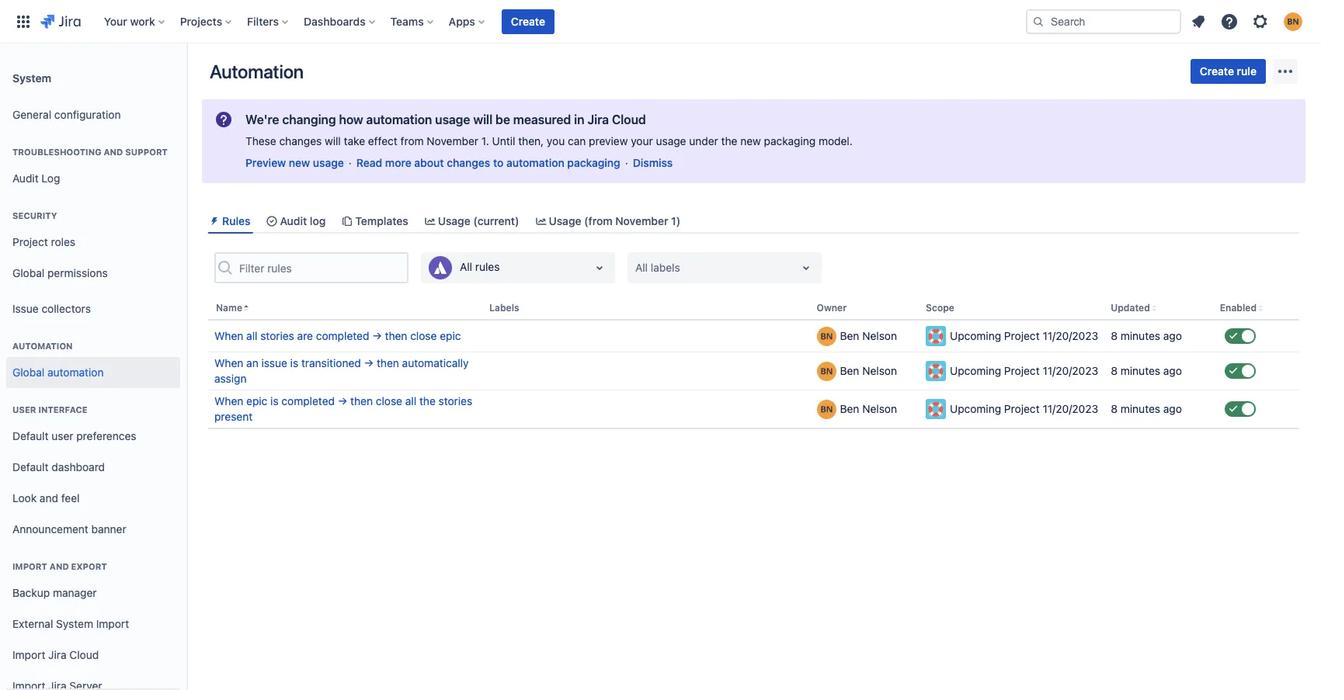 Task type: locate. For each thing, give the bounding box(es) containing it.
3 ben nelson from the top
[[840, 403, 897, 416]]

jira inside import jira cloud link
[[48, 648, 67, 662]]

import down 'backup manager' link
[[96, 617, 129, 631]]

3 ago from the top
[[1164, 403, 1183, 416]]

export
[[71, 562, 107, 572]]

global inside global automation link
[[12, 366, 44, 379]]

november up preview new usage · read more about changes to automation packaging · dismiss
[[427, 134, 479, 148]]

when epic is completed → then close all the stories present
[[214, 395, 473, 424]]

0 vertical spatial 11/20/2023
[[1043, 330, 1099, 343]]

0 vertical spatial epic
[[440, 330, 461, 343]]

1 horizontal spatial automation
[[210, 61, 304, 82]]

1 minutes from the top
[[1121, 330, 1161, 343]]

ben nelson image
[[817, 327, 836, 346], [817, 362, 836, 381], [817, 400, 836, 419]]

1 usage from the left
[[438, 214, 471, 228]]

audit left log
[[12, 171, 39, 185]]

manager
[[53, 586, 97, 600]]

2 global from the top
[[12, 366, 44, 379]]

changes up preview new usage button
[[279, 134, 322, 148]]

feel
[[61, 492, 80, 505]]

1 ben nelson image from the top
[[817, 327, 836, 346]]

nelson for when epic is completed → then close all the stories present
[[863, 403, 897, 416]]

dashboard
[[51, 460, 105, 474]]

when inside when an issue is transitioned → then automatically assign
[[214, 357, 243, 370]]

minutes for when epic is completed → then close all the stories present
[[1121, 403, 1161, 416]]

changes down 1.
[[447, 156, 491, 169]]

system
[[12, 71, 51, 84], [56, 617, 93, 631]]

preferences
[[76, 429, 136, 443]]

global automation link
[[6, 357, 180, 388]]

new right preview
[[289, 156, 310, 169]]

then inside when epic is completed → then close all the stories present
[[351, 395, 373, 408]]

2 ben nelson image from the top
[[817, 362, 836, 381]]

upcoming project 11/20/2023
[[950, 330, 1099, 343], [950, 365, 1099, 378], [950, 403, 1099, 416]]

usage up preview new usage · read more about changes to automation packaging · dismiss
[[435, 113, 470, 127]]

2 ben nelson from the top
[[840, 365, 897, 378]]

usage right the usage (from november 1) image
[[549, 214, 582, 228]]

8
[[1111, 330, 1118, 343], [1111, 365, 1118, 378], [1111, 403, 1118, 416]]

0 horizontal spatial jira
[[48, 648, 67, 662]]

0 vertical spatial import
[[12, 562, 47, 572]]

1 vertical spatial ben
[[840, 365, 860, 378]]

2 ben from the top
[[840, 365, 860, 378]]

global down the project roles
[[12, 266, 44, 279]]

1 horizontal spatial automation
[[366, 113, 432, 127]]

announcement
[[12, 523, 88, 536]]

jira
[[588, 113, 609, 127], [48, 648, 67, 662]]

global permissions link
[[6, 258, 180, 289]]

new
[[741, 134, 761, 148], [289, 156, 310, 169]]

0 horizontal spatial stories
[[261, 330, 294, 343]]

create
[[511, 14, 545, 28], [1200, 64, 1235, 78]]

1 vertical spatial is
[[271, 395, 279, 408]]

when up present
[[214, 395, 243, 408]]

2 default from the top
[[12, 460, 49, 474]]

0 horizontal spatial open image
[[591, 259, 609, 278]]

when inside when epic is completed → then close all the stories present
[[214, 395, 243, 408]]

8 minutes ago for when epic is completed → then close all the stories present
[[1111, 403, 1183, 416]]

· left dismiss
[[625, 156, 628, 169]]

0 vertical spatial the
[[722, 134, 738, 148]]

jira image
[[40, 12, 81, 31], [40, 12, 81, 31]]

1 horizontal spatial system
[[56, 617, 93, 631]]

all left rules
[[460, 260, 472, 274]]

actions image
[[1277, 62, 1295, 81]]

default up look
[[12, 460, 49, 474]]

open image
[[591, 259, 609, 278], [797, 259, 816, 278]]

1 vertical spatial upcoming
[[950, 365, 1002, 378]]

1 horizontal spatial cloud
[[612, 113, 646, 127]]

search image
[[1033, 15, 1045, 28]]

usage (current)
[[438, 214, 519, 228]]

all inside when epic is completed → then close all the stories present
[[405, 395, 417, 408]]

1 vertical spatial nelson
[[863, 365, 897, 378]]

1 upcoming project 11/20/2023 from the top
[[950, 330, 1099, 343]]

templates image
[[341, 215, 354, 227]]

import and export
[[12, 562, 107, 572]]

3 ben nelson image from the top
[[817, 400, 836, 419]]

the down automatically
[[420, 395, 436, 408]]

automation
[[366, 113, 432, 127], [507, 156, 565, 169], [47, 366, 104, 379]]

0 horizontal spatial automation
[[12, 341, 73, 351]]

1 vertical spatial jira
[[48, 648, 67, 662]]

all labels
[[636, 261, 680, 274]]

usage right usage (current) image at the left top of the page
[[438, 214, 471, 228]]

global for global permissions
[[12, 266, 44, 279]]

0 vertical spatial automation
[[366, 113, 432, 127]]

1 vertical spatial ben nelson
[[840, 365, 897, 378]]

your work
[[104, 14, 155, 28]]

1 vertical spatial cloud
[[69, 648, 99, 662]]

1 upcoming from the top
[[950, 330, 1002, 343]]

stories up issue
[[261, 330, 294, 343]]

2 horizontal spatial usage
[[656, 134, 687, 148]]

→ for transitioned
[[364, 357, 374, 370]]

will
[[473, 113, 493, 127], [325, 134, 341, 148]]

1 11/20/2023 from the top
[[1043, 330, 1099, 343]]

how
[[339, 113, 363, 127]]

user
[[12, 405, 36, 415]]

your
[[104, 14, 127, 28]]

2 upcoming from the top
[[950, 365, 1002, 378]]

default down user
[[12, 429, 49, 443]]

ben nelson for when all stories are completed → then close epic
[[840, 330, 897, 343]]

2 vertical spatial ben nelson image
[[817, 400, 836, 419]]

cloud inside import and export group
[[69, 648, 99, 662]]

dashboards button
[[299, 9, 381, 34]]

ben nelson for when an issue is transitioned → then automatically assign
[[840, 365, 897, 378]]

3 8 minutes ago from the top
[[1111, 403, 1183, 416]]

will left take
[[325, 134, 341, 148]]

0 vertical spatial all
[[246, 330, 258, 343]]

when an issue is transitioned → then automatically assign
[[214, 357, 469, 386]]

create for create rule
[[1200, 64, 1235, 78]]

audit inside audit log link
[[12, 171, 39, 185]]

then,
[[518, 134, 544, 148]]

3 when from the top
[[214, 395, 243, 408]]

1 horizontal spatial ·
[[625, 156, 628, 169]]

1 vertical spatial and
[[40, 492, 58, 505]]

read more about changes to automation packaging button
[[356, 155, 621, 171]]

ben nelson for when epic is completed → then close all the stories present
[[840, 403, 897, 416]]

upcoming project 11/20/2023 for when an issue is transitioned → then automatically assign
[[950, 365, 1099, 378]]

automation inside we're changing how automation usage will be measured in jira cloud these changes will take effect from november 1. until then, you can preview your usage under the new packaging model.
[[366, 113, 432, 127]]

1 horizontal spatial epic
[[440, 330, 461, 343]]

cloud down external system import link
[[69, 648, 99, 662]]

tab list
[[202, 208, 1306, 234]]

→ down 'when an issue is transitioned → then automatically assign' link
[[338, 395, 348, 408]]

all up an on the bottom of page
[[246, 330, 258, 343]]

project for when an issue is transitioned → then automatically assign
[[1005, 365, 1040, 378]]

global
[[12, 266, 44, 279], [12, 366, 44, 379]]

preview new usage button
[[246, 155, 344, 171]]

all
[[460, 260, 472, 274], [636, 261, 648, 274]]

epic up automatically
[[440, 330, 461, 343]]

and for look
[[40, 492, 58, 505]]

and up backup manager
[[50, 562, 69, 572]]

global up user
[[12, 366, 44, 379]]

packaging down preview
[[568, 156, 621, 169]]

dismiss
[[633, 156, 673, 169]]

upcoming project 11/20/2023 for when epic is completed → then close all the stories present
[[950, 403, 1099, 416]]

2 vertical spatial upcoming project 11/20/2023
[[950, 403, 1099, 416]]

changing
[[282, 113, 336, 127]]

3 nelson from the top
[[863, 403, 897, 416]]

2 when from the top
[[214, 357, 243, 370]]

0 vertical spatial new
[[741, 134, 761, 148]]

measured
[[513, 113, 571, 127]]

all left labels
[[636, 261, 648, 274]]

the inside when epic is completed → then close all the stories present
[[420, 395, 436, 408]]

1 nelson from the top
[[863, 330, 897, 343]]

settings image
[[1252, 12, 1270, 31]]

0 horizontal spatial all
[[246, 330, 258, 343]]

2 vertical spatial and
[[50, 562, 69, 572]]

import jira cloud
[[12, 648, 99, 662]]

2 vertical spatial →
[[338, 395, 348, 408]]

upcoming project 11/20/2023 for when all stories are completed → then close epic
[[950, 330, 1099, 343]]

→
[[372, 330, 382, 343], [364, 357, 374, 370], [338, 395, 348, 408]]

upcoming for when all stories are completed → then close epic
[[950, 330, 1002, 343]]

packaging
[[764, 134, 816, 148], [568, 156, 621, 169]]

1 vertical spatial epic
[[246, 395, 268, 408]]

ago for when an issue is transitioned → then automatically assign
[[1164, 365, 1183, 378]]

banner
[[91, 523, 126, 536]]

appswitcher icon image
[[14, 12, 33, 31]]

import up backup
[[12, 562, 47, 572]]

1 horizontal spatial will
[[473, 113, 493, 127]]

0 horizontal spatial audit
[[12, 171, 39, 185]]

import down external
[[12, 648, 45, 662]]

0 horizontal spatial november
[[427, 134, 479, 148]]

default for default user preferences
[[12, 429, 49, 443]]

jira down external system import
[[48, 648, 67, 662]]

1 horizontal spatial stories
[[439, 395, 473, 408]]

take
[[344, 134, 365, 148]]

usage (from november 1) image
[[535, 215, 547, 227]]

project
[[12, 235, 48, 248], [1005, 330, 1040, 343], [1005, 365, 1040, 378], [1005, 403, 1040, 416]]

1 ago from the top
[[1164, 330, 1183, 343]]

0 vertical spatial when
[[214, 330, 243, 343]]

completed down transitioned
[[282, 395, 335, 408]]

stories
[[261, 330, 294, 343], [439, 395, 473, 408]]

then left automatically
[[377, 357, 399, 370]]

the right under
[[722, 134, 738, 148]]

audit log
[[12, 171, 60, 185]]

then up automatically
[[385, 330, 407, 343]]

0 horizontal spatial system
[[12, 71, 51, 84]]

is down issue
[[271, 395, 279, 408]]

epic inside when epic is completed → then close all the stories present
[[246, 395, 268, 408]]

banner
[[0, 0, 1322, 44]]

2 vertical spatial when
[[214, 395, 243, 408]]

0 vertical spatial jira
[[588, 113, 609, 127]]

automation up the global automation
[[12, 341, 73, 351]]

1 horizontal spatial jira
[[588, 113, 609, 127]]

to
[[493, 156, 504, 169]]

1 ben nelson from the top
[[840, 330, 897, 343]]

→ inside when an issue is transitioned → then automatically assign
[[364, 357, 374, 370]]

11/20/2023 for when epic is completed → then close all the stories present
[[1043, 403, 1099, 416]]

0 horizontal spatial usage
[[313, 156, 344, 169]]

11/20/2023 for when all stories are completed → then close epic
[[1043, 330, 1099, 343]]

·
[[349, 156, 352, 169], [625, 156, 628, 169]]

3 upcoming from the top
[[950, 403, 1002, 416]]

2 upcoming project 11/20/2023 from the top
[[950, 365, 1099, 378]]

2 usage from the left
[[549, 214, 582, 228]]

→ down name button
[[372, 330, 382, 343]]

2 nelson from the top
[[863, 365, 897, 378]]

stories down automatically
[[439, 395, 473, 408]]

and left feel
[[40, 492, 58, 505]]

2 vertical spatial upcoming
[[950, 403, 1002, 416]]

2 vertical spatial nelson
[[863, 403, 897, 416]]

november left the 1)
[[616, 214, 669, 228]]

usage for usage (current)
[[438, 214, 471, 228]]

2 vertical spatial 8
[[1111, 403, 1118, 416]]

0 vertical spatial november
[[427, 134, 479, 148]]

ben for when an issue is transitioned → then automatically assign
[[840, 365, 860, 378]]

and for troubleshooting
[[104, 147, 123, 157]]

0 vertical spatial packaging
[[764, 134, 816, 148]]

upcoming for when an issue is transitioned → then automatically assign
[[950, 365, 1002, 378]]

3 8 from the top
[[1111, 403, 1118, 416]]

1 default from the top
[[12, 429, 49, 443]]

0 vertical spatial 8 minutes ago
[[1111, 330, 1183, 343]]

0 vertical spatial and
[[104, 147, 123, 157]]

and
[[104, 147, 123, 157], [40, 492, 58, 505], [50, 562, 69, 572]]

0 vertical spatial minutes
[[1121, 330, 1161, 343]]

issue
[[261, 357, 287, 370]]

create rule
[[1200, 64, 1257, 78]]

1 vertical spatial 8
[[1111, 365, 1118, 378]]

then down 'when an issue is transitioned → then automatically assign' link
[[351, 395, 373, 408]]

0 horizontal spatial will
[[325, 134, 341, 148]]

2 8 from the top
[[1111, 365, 1118, 378]]

create right apps dropdown button
[[511, 14, 545, 28]]

jira right in
[[588, 113, 609, 127]]

an
[[246, 357, 259, 370]]

0 vertical spatial nelson
[[863, 330, 897, 343]]

system down manager
[[56, 617, 93, 631]]

sidebar navigation image
[[169, 62, 204, 93]]

system up general
[[12, 71, 51, 84]]

0 vertical spatial ben nelson
[[840, 330, 897, 343]]

0 vertical spatial upcoming project 11/20/2023
[[950, 330, 1099, 343]]

0 vertical spatial 8
[[1111, 330, 1118, 343]]

usage
[[435, 113, 470, 127], [656, 134, 687, 148], [313, 156, 344, 169]]

2 vertical spatial ben nelson
[[840, 403, 897, 416]]

and left support
[[104, 147, 123, 157]]

ben
[[840, 330, 860, 343], [840, 365, 860, 378], [840, 403, 860, 416]]

all down automatically
[[405, 395, 417, 408]]

when down name
[[214, 330, 243, 343]]

2 vertical spatial ago
[[1164, 403, 1183, 416]]

minutes for when an issue is transitioned → then automatically assign
[[1121, 365, 1161, 378]]

will left be
[[473, 113, 493, 127]]

cloud up your on the top
[[612, 113, 646, 127]]

your profile and settings image
[[1284, 12, 1303, 31]]

automation up we're on the top of page
[[210, 61, 304, 82]]

1 horizontal spatial new
[[741, 134, 761, 148]]

0 horizontal spatial usage
[[438, 214, 471, 228]]

troubleshooting
[[12, 147, 101, 157]]

0 vertical spatial changes
[[279, 134, 322, 148]]

announcement banner
[[12, 523, 126, 536]]

project inside security group
[[12, 235, 48, 248]]

1 vertical spatial packaging
[[568, 156, 621, 169]]

0 vertical spatial will
[[473, 113, 493, 127]]

packaging left model.
[[764, 134, 816, 148]]

usage (from november 1)
[[549, 214, 681, 228]]

new right under
[[741, 134, 761, 148]]

0 horizontal spatial close
[[376, 395, 403, 408]]

the inside we're changing how automation usage will be measured in jira cloud these changes will take effect from november 1. until then, you can preview your usage under the new packaging model.
[[722, 134, 738, 148]]

1 vertical spatial when
[[214, 357, 243, 370]]

when up assign
[[214, 357, 243, 370]]

1 open image from the left
[[591, 259, 609, 278]]

completed inside when epic is completed → then close all the stories present
[[282, 395, 335, 408]]

global inside security group
[[12, 266, 44, 279]]

more
[[385, 156, 412, 169]]

audit right audit log image
[[280, 214, 307, 228]]

automation up 'interface'
[[47, 366, 104, 379]]

2 ago from the top
[[1164, 365, 1183, 378]]

1 vertical spatial audit
[[280, 214, 307, 228]]

project for when all stories are completed → then close epic
[[1005, 330, 1040, 343]]

under
[[689, 134, 719, 148]]

2 8 minutes ago from the top
[[1111, 365, 1183, 378]]

1 ben from the top
[[840, 330, 860, 343]]

3 upcoming project 11/20/2023 from the top
[[950, 403, 1099, 416]]

1 horizontal spatial create
[[1200, 64, 1235, 78]]

1 when from the top
[[214, 330, 243, 343]]

model.
[[819, 134, 853, 148]]

0 horizontal spatial create
[[511, 14, 545, 28]]

ago for when epic is completed → then close all the stories present
[[1164, 403, 1183, 416]]

usage up dismiss
[[656, 134, 687, 148]]

when
[[214, 330, 243, 343], [214, 357, 243, 370], [214, 395, 243, 408]]

effect
[[368, 134, 398, 148]]

0 horizontal spatial all
[[460, 260, 472, 274]]

automation up 'from'
[[366, 113, 432, 127]]

1 8 from the top
[[1111, 330, 1118, 343]]

1 vertical spatial import
[[96, 617, 129, 631]]

1 vertical spatial ben nelson image
[[817, 362, 836, 381]]

8 minutes ago
[[1111, 330, 1183, 343], [1111, 365, 1183, 378], [1111, 403, 1183, 416]]

backup manager link
[[6, 578, 180, 609]]

1 vertical spatial then
[[377, 357, 399, 370]]

0 horizontal spatial automation
[[47, 366, 104, 379]]

permissions
[[47, 266, 108, 279]]

· left read
[[349, 156, 352, 169]]

epic up present
[[246, 395, 268, 408]]

3 ben from the top
[[840, 403, 860, 416]]

usage (current) image
[[424, 215, 436, 227]]

1 horizontal spatial is
[[290, 357, 299, 370]]

ago for when all stories are completed → then close epic
[[1164, 330, 1183, 343]]

default dashboard
[[12, 460, 105, 474]]

1 horizontal spatial all
[[405, 395, 417, 408]]

look and feel link
[[6, 483, 180, 514]]

automatically
[[402, 357, 469, 370]]

0 vertical spatial audit
[[12, 171, 39, 185]]

0 horizontal spatial epic
[[246, 395, 268, 408]]

0 horizontal spatial ·
[[349, 156, 352, 169]]

1 global from the top
[[12, 266, 44, 279]]

then for close
[[385, 330, 407, 343]]

close up automatically
[[410, 330, 437, 343]]

work
[[130, 14, 155, 28]]

→ right transitioned
[[364, 357, 374, 370]]

2 vertical spatial then
[[351, 395, 373, 408]]

2 vertical spatial minutes
[[1121, 403, 1161, 416]]

default for default dashboard
[[12, 460, 49, 474]]

2 minutes from the top
[[1121, 365, 1161, 378]]

0 vertical spatial ben nelson image
[[817, 327, 836, 346]]

is right issue
[[290, 357, 299, 370]]

external
[[12, 617, 53, 631]]

troubleshooting and support group
[[6, 131, 180, 199]]

create inside "create" button
[[511, 14, 545, 28]]

usage down take
[[313, 156, 344, 169]]

1 vertical spatial 11/20/2023
[[1043, 365, 1099, 378]]

1 horizontal spatial the
[[722, 134, 738, 148]]

1 vertical spatial global
[[12, 366, 44, 379]]

user interface group
[[6, 388, 180, 550]]

11/20/2023 for when an issue is transitioned → then automatically assign
[[1043, 365, 1099, 378]]

0 vertical spatial cloud
[[612, 113, 646, 127]]

2 11/20/2023 from the top
[[1043, 365, 1099, 378]]

1)
[[671, 214, 681, 228]]

0 vertical spatial ben
[[840, 330, 860, 343]]

1 vertical spatial create
[[1200, 64, 1235, 78]]

and inside user interface group
[[40, 492, 58, 505]]

8 for when an issue is transitioned → then automatically assign
[[1111, 365, 1118, 378]]

project for when epic is completed → then close all the stories present
[[1005, 403, 1040, 416]]

1 horizontal spatial changes
[[447, 156, 491, 169]]

completed down name button
[[316, 330, 369, 343]]

1 vertical spatial all
[[405, 395, 417, 408]]

automation down then,
[[507, 156, 565, 169]]

close down 'when an issue is transitioned → then automatically assign' link
[[376, 395, 403, 408]]

create inside create rule button
[[1200, 64, 1235, 78]]

rules image
[[208, 215, 221, 227]]

audit log image
[[266, 215, 279, 227]]

1 8 minutes ago from the top
[[1111, 330, 1183, 343]]

audit for audit log
[[12, 171, 39, 185]]

ben nelson image for when epic is completed → then close all the stories present
[[817, 400, 836, 419]]

1 vertical spatial november
[[616, 214, 669, 228]]

filters
[[247, 14, 279, 28]]

1 horizontal spatial audit
[[280, 214, 307, 228]]

Filter rules field
[[235, 254, 407, 282]]

1 vertical spatial automation
[[12, 341, 73, 351]]

3 minutes from the top
[[1121, 403, 1161, 416]]

2 · from the left
[[625, 156, 628, 169]]

the
[[722, 134, 738, 148], [420, 395, 436, 408]]

create left rule
[[1200, 64, 1235, 78]]

then inside when an issue is transitioned → then automatically assign
[[377, 357, 399, 370]]

3 11/20/2023 from the top
[[1043, 403, 1099, 416]]

projects button
[[175, 9, 238, 34]]



Task type: describe. For each thing, give the bounding box(es) containing it.
Search field
[[1026, 9, 1182, 34]]

system inside import and export group
[[56, 617, 93, 631]]

november inside we're changing how automation usage will be measured in jira cloud these changes will take effect from november 1. until then, you can preview your usage under the new packaging model.
[[427, 134, 479, 148]]

external system import link
[[6, 609, 180, 640]]

backup
[[12, 586, 50, 600]]

issue collectors link
[[6, 294, 180, 325]]

roles
[[51, 235, 75, 248]]

and for import
[[50, 562, 69, 572]]

when for when an issue is transitioned → then automatically assign
[[214, 357, 243, 370]]

tab list containing rules
[[202, 208, 1306, 234]]

when for when all stories are completed → then close epic
[[214, 330, 243, 343]]

is inside when epic is completed → then close all the stories present
[[271, 395, 279, 408]]

project roles
[[12, 235, 75, 248]]

notifications image
[[1190, 12, 1208, 31]]

until
[[492, 134, 516, 148]]

default user preferences
[[12, 429, 136, 443]]

→ inside when epic is completed → then close all the stories present
[[338, 395, 348, 408]]

upcoming for when epic is completed → then close all the stories present
[[950, 403, 1002, 416]]

when all stories are completed → then close epic link
[[214, 329, 461, 344]]

user
[[51, 429, 73, 443]]

0 vertical spatial completed
[[316, 330, 369, 343]]

apps button
[[444, 9, 491, 34]]

audit log link
[[6, 163, 180, 194]]

rules
[[222, 214, 251, 228]]

name
[[216, 302, 242, 314]]

rule
[[1237, 64, 1257, 78]]

configuration
[[54, 108, 121, 121]]

dismiss button
[[633, 155, 673, 171]]

automation group
[[6, 325, 180, 393]]

create for create
[[511, 14, 545, 28]]

when an issue is transitioned → then automatically assign link
[[214, 356, 477, 387]]

security
[[12, 211, 57, 221]]

create rule button
[[1191, 59, 1266, 84]]

projects
[[180, 14, 222, 28]]

in
[[574, 113, 585, 127]]

troubleshooting and support
[[12, 147, 168, 157]]

minutes for when all stories are completed → then close epic
[[1121, 330, 1161, 343]]

default user preferences link
[[6, 421, 180, 452]]

ben for when all stories are completed → then close epic
[[840, 330, 860, 343]]

import jira cloud link
[[6, 640, 180, 671]]

import and export group
[[6, 545, 180, 691]]

0 vertical spatial stories
[[261, 330, 294, 343]]

0 vertical spatial automation
[[210, 61, 304, 82]]

we're changing how automation usage will be measured in jira cloud these changes will take effect from november 1. until then, you can preview your usage under the new packaging model.
[[246, 113, 853, 148]]

1 vertical spatial will
[[325, 134, 341, 148]]

user interface
[[12, 405, 87, 415]]

then for automatically
[[377, 357, 399, 370]]

8 for when all stories are completed → then close epic
[[1111, 330, 1118, 343]]

help image
[[1221, 12, 1239, 31]]

general configuration
[[12, 108, 121, 121]]

nelson for when an issue is transitioned → then automatically assign
[[863, 365, 897, 378]]

changes inside we're changing how automation usage will be measured in jira cloud these changes will take effect from november 1. until then, you can preview your usage under the new packaging model.
[[279, 134, 322, 148]]

0 vertical spatial system
[[12, 71, 51, 84]]

enabled
[[1220, 302, 1257, 314]]

is inside when an issue is transitioned → then automatically assign
[[290, 357, 299, 370]]

issue
[[12, 302, 39, 315]]

read
[[356, 156, 382, 169]]

updated
[[1111, 302, 1151, 314]]

look and feel
[[12, 492, 80, 505]]

all for all labels
[[636, 261, 648, 274]]

jira inside we're changing how automation usage will be measured in jira cloud these changes will take effect from november 1. until then, you can preview your usage under the new packaging model.
[[588, 113, 609, 127]]

import for import jira cloud
[[12, 648, 45, 662]]

global for global automation
[[12, 366, 44, 379]]

stories inside when epic is completed → then close all the stories present
[[439, 395, 473, 408]]

ben nelson image for when an issue is transitioned → then automatically assign
[[817, 362, 836, 381]]

(from
[[584, 214, 613, 228]]

scope
[[926, 302, 955, 314]]

teams button
[[386, 9, 440, 34]]

0 horizontal spatial packaging
[[568, 156, 621, 169]]

audit log
[[280, 214, 326, 228]]

rules
[[475, 260, 500, 274]]

announcement banner link
[[6, 514, 180, 545]]

from
[[401, 134, 424, 148]]

primary element
[[9, 0, 1026, 43]]

(current)
[[473, 214, 519, 228]]

1 vertical spatial automation
[[507, 156, 565, 169]]

epic inside when all stories are completed → then close epic link
[[440, 330, 461, 343]]

nelson for when all stories are completed → then close epic
[[863, 330, 897, 343]]

create button
[[502, 9, 555, 34]]

2 vertical spatial usage
[[313, 156, 344, 169]]

1 horizontal spatial usage
[[435, 113, 470, 127]]

cloud inside we're changing how automation usage will be measured in jira cloud these changes will take effect from november 1. until then, you can preview your usage under the new packaging model.
[[612, 113, 646, 127]]

dashboards
[[304, 14, 366, 28]]

2 open image from the left
[[797, 259, 816, 278]]

automation inside automation group
[[12, 341, 73, 351]]

preview new usage · read more about changes to automation packaging · dismiss
[[246, 156, 673, 169]]

ben for when epic is completed → then close all the stories present
[[840, 403, 860, 416]]

labels
[[490, 302, 520, 314]]

collectors
[[42, 302, 91, 315]]

preview
[[589, 134, 628, 148]]

are
[[297, 330, 313, 343]]

teams
[[391, 14, 424, 28]]

packaging inside we're changing how automation usage will be measured in jira cloud these changes will take effect from november 1. until then, you can preview your usage under the new packaging model.
[[764, 134, 816, 148]]

8 minutes ago for when all stories are completed → then close epic
[[1111, 330, 1183, 343]]

we're
[[246, 113, 279, 127]]

1 horizontal spatial close
[[410, 330, 437, 343]]

8 for when epic is completed → then close all the stories present
[[1111, 403, 1118, 416]]

apps
[[449, 14, 475, 28]]

1.
[[482, 134, 489, 148]]

default dashboard link
[[6, 452, 180, 483]]

these
[[246, 134, 276, 148]]

log
[[310, 214, 326, 228]]

labels
[[651, 261, 680, 274]]

transitioned
[[301, 357, 361, 370]]

all for all rules
[[460, 260, 472, 274]]

can
[[568, 134, 586, 148]]

new inside we're changing how automation usage will be measured in jira cloud these changes will take effect from november 1. until then, you can preview your usage under the new packaging model.
[[741, 134, 761, 148]]

present
[[214, 410, 253, 424]]

when for when epic is completed → then close all the stories present
[[214, 395, 243, 408]]

usage for usage (from november 1)
[[549, 214, 582, 228]]

automation inside group
[[47, 366, 104, 379]]

support
[[125, 147, 168, 157]]

1 · from the left
[[349, 156, 352, 169]]

1 vertical spatial new
[[289, 156, 310, 169]]

security group
[[6, 194, 180, 294]]

banner containing your work
[[0, 0, 1322, 44]]

you
[[547, 134, 565, 148]]

when all stories are completed → then close epic
[[214, 330, 461, 343]]

owner
[[817, 302, 847, 314]]

assign
[[214, 372, 247, 386]]

audit for audit log
[[280, 214, 307, 228]]

november inside "tab list"
[[616, 214, 669, 228]]

1 vertical spatial changes
[[447, 156, 491, 169]]

8 minutes ago for when an issue is transitioned → then automatically assign
[[1111, 365, 1183, 378]]

import for import and export
[[12, 562, 47, 572]]

→ for completed
[[372, 330, 382, 343]]

ben nelson image for when all stories are completed → then close epic
[[817, 327, 836, 346]]

log
[[42, 171, 60, 185]]

filters button
[[243, 9, 295, 34]]

about
[[414, 156, 444, 169]]

backup manager
[[12, 586, 97, 600]]

preview
[[246, 156, 286, 169]]

close inside when epic is completed → then close all the stories present
[[376, 395, 403, 408]]



Task type: vqa. For each thing, say whether or not it's contained in the screenshot.
1st Open field configuration icon from the bottom of the page
no



